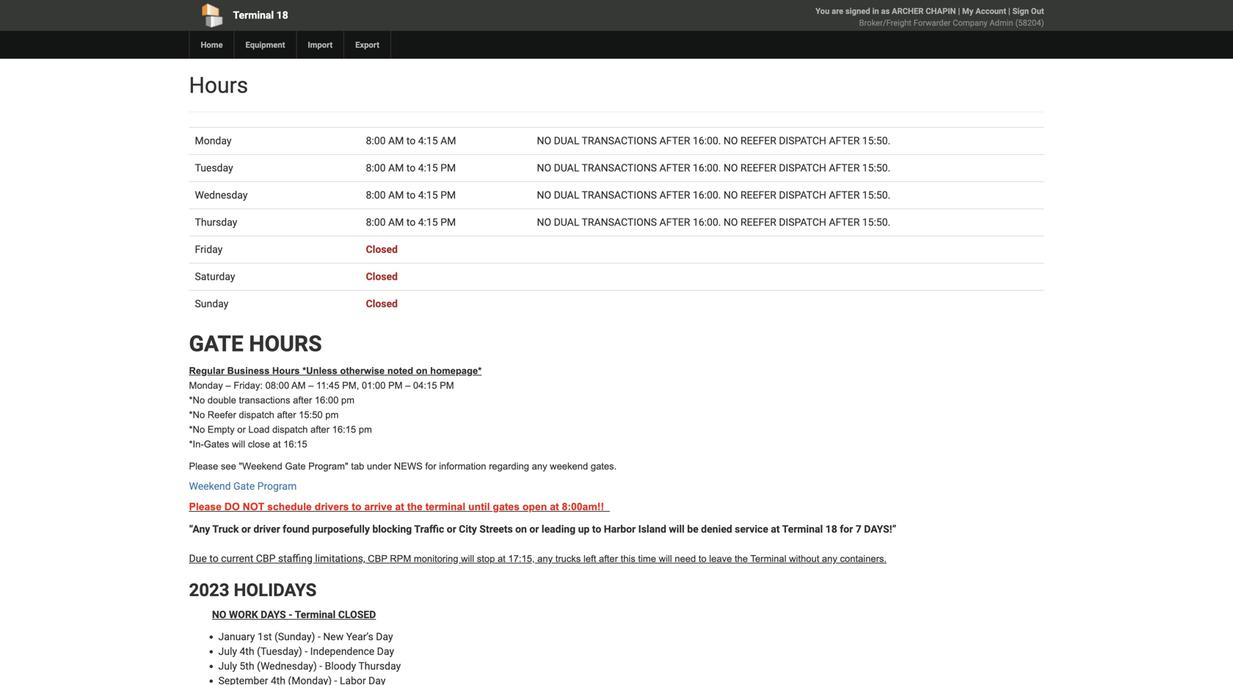 Task type: locate. For each thing, give the bounding box(es) containing it.
2 | from the left
[[1009, 6, 1011, 16]]

2 reefer from the top
[[741, 162, 777, 174]]

1 vertical spatial july
[[218, 660, 237, 672]]

no
[[537, 135, 552, 147], [724, 135, 738, 147], [537, 162, 552, 174], [724, 162, 738, 174], [537, 189, 552, 201], [724, 189, 738, 201], [537, 216, 552, 228], [724, 216, 738, 228], [212, 609, 226, 621]]

2 no dual transactions after 16:00.  no reefer dispatch after 15:50. from the top
[[537, 162, 891, 174]]

double
[[208, 395, 236, 406]]

4 transactions from the top
[[582, 216, 657, 228]]

or left load
[[237, 424, 246, 435]]

arrive
[[364, 501, 392, 512]]

0 horizontal spatial on
[[416, 365, 428, 376]]

3 dispatch from the top
[[779, 189, 827, 201]]

for left 7
[[840, 523, 853, 535]]

transactions for wednesday
[[582, 189, 657, 201]]

1 horizontal spatial gate
[[285, 461, 306, 472]]

january
[[218, 631, 255, 643]]

on
[[416, 365, 428, 376], [516, 523, 527, 535]]

0 vertical spatial closed
[[366, 243, 398, 256]]

3 15:50. from the top
[[863, 189, 891, 201]]

*no left double
[[189, 395, 205, 406]]

0 vertical spatial 8:00 am to 4:15 pm
[[366, 162, 456, 174]]

| left 'sign' at the top right
[[1009, 6, 1011, 16]]

2 vertical spatial 8:00 am to 4:15 pm
[[366, 216, 456, 228]]

2 horizontal spatial pm
[[359, 424, 372, 435]]

at right open
[[550, 501, 559, 512]]

dispatch up load
[[239, 409, 275, 420]]

friday
[[195, 243, 223, 256]]

days
[[261, 609, 286, 621]]

please for please see "weekend gate program" tab under news for information regarding any weekend gates.
[[189, 461, 218, 472]]

friday:
[[234, 380, 263, 391]]

or right truck
[[241, 523, 251, 535]]

july left 5th on the bottom left of the page
[[218, 660, 237, 672]]

1 dual from the top
[[554, 135, 580, 147]]

- right 'days'
[[289, 609, 293, 621]]

1 vertical spatial thursday
[[359, 660, 401, 672]]

day right independence
[[377, 645, 394, 657]]

the inside the due to current cbp staffing limitations, cbp rpm monitoring will stop at 17:15, any trucks left after this time will need to leave the terminal without any containers.
[[735, 553, 748, 564]]

day
[[376, 631, 393, 643], [377, 645, 394, 657]]

1 horizontal spatial 16:15
[[332, 424, 356, 435]]

1 4:15 from the top
[[418, 135, 438, 147]]

2023 holidays
[[189, 580, 317, 601]]

1 vertical spatial for
[[840, 523, 853, 535]]

chapin
[[926, 6, 956, 16]]

- left new
[[318, 631, 321, 643]]

without
[[789, 553, 820, 564]]

my account link
[[963, 6, 1007, 16]]

1 please from the top
[[189, 461, 218, 472]]

– left 11:45
[[308, 380, 314, 391]]

8:00 for thursday
[[366, 216, 386, 228]]

1 vertical spatial day
[[377, 645, 394, 657]]

1 horizontal spatial for
[[840, 523, 853, 535]]

gates.
[[591, 461, 617, 472]]

0 horizontal spatial –
[[226, 380, 231, 391]]

time
[[638, 553, 656, 564]]

15:50.
[[863, 135, 891, 147], [863, 162, 891, 174], [863, 189, 891, 201], [863, 216, 891, 228]]

am for wednesday
[[388, 189, 404, 201]]

days!"
[[864, 523, 897, 535]]

the up traffic
[[407, 501, 423, 512]]

18
[[277, 9, 288, 21], [826, 523, 838, 535]]

2 please from the top
[[189, 501, 222, 512]]

the
[[407, 501, 423, 512], [735, 553, 748, 564]]

2 closed from the top
[[366, 271, 398, 283]]

4 8:00 from the top
[[366, 216, 386, 228]]

0 horizontal spatial hours
[[189, 72, 248, 98]]

1 16:00. from the top
[[693, 135, 721, 147]]

16:15 down 15:50
[[284, 439, 307, 450]]

gate up program
[[285, 461, 306, 472]]

as
[[882, 6, 890, 16]]

16:15 down 16:00
[[332, 424, 356, 435]]

16:00.
[[693, 135, 721, 147], [693, 162, 721, 174], [693, 189, 721, 201], [693, 216, 721, 228]]

3 no dual transactions after 16:00.  no reefer dispatch after 15:50. from the top
[[537, 189, 891, 201]]

cbp left the rpm
[[368, 553, 387, 564]]

4 reefer from the top
[[741, 216, 777, 228]]

4 16:00. from the top
[[693, 216, 721, 228]]

at right service
[[771, 523, 780, 535]]

1 vertical spatial gate
[[234, 480, 255, 492]]

sign
[[1013, 6, 1029, 16]]

1 vertical spatial please
[[189, 501, 222, 512]]

15:50
[[299, 409, 323, 420]]

dual for wednesday
[[554, 189, 580, 201]]

any left trucks
[[538, 553, 553, 564]]

3 4:15 from the top
[[418, 189, 438, 201]]

1 horizontal spatial cbp
[[368, 553, 387, 564]]

terminal inside the due to current cbp staffing limitations, cbp rpm monitoring will stop at 17:15, any trucks left after this time will need to leave the terminal without any containers.
[[751, 553, 787, 564]]

dispatch for monday
[[779, 135, 827, 147]]

or down open
[[530, 523, 539, 535]]

drivers
[[315, 501, 349, 512]]

1 vertical spatial 16:15
[[284, 439, 307, 450]]

0 vertical spatial july
[[218, 645, 237, 657]]

dispatch down 15:50
[[272, 424, 308, 435]]

am for tuesday
[[388, 162, 404, 174]]

1 vertical spatial 8:00 am to 4:15 pm
[[366, 189, 456, 201]]

3 16:00. from the top
[[693, 189, 721, 201]]

weekend gate program
[[189, 480, 297, 492]]

transactions
[[239, 395, 290, 406]]

| left my
[[958, 6, 961, 16]]

1 vertical spatial *no
[[189, 409, 205, 420]]

closed for sunday
[[366, 298, 398, 310]]

reefer for wednesday
[[741, 189, 777, 201]]

thursday down wednesday
[[195, 216, 237, 228]]

0 horizontal spatial 18
[[277, 9, 288, 21]]

0 vertical spatial please
[[189, 461, 218, 472]]

homepage*
[[430, 365, 482, 376]]

3 reefer from the top
[[741, 189, 777, 201]]

schedule
[[267, 501, 312, 512]]

will left stop
[[461, 553, 474, 564]]

gate
[[285, 461, 306, 472], [234, 480, 255, 492]]

monday up tuesday
[[195, 135, 232, 147]]

after
[[660, 135, 691, 147], [829, 135, 860, 147], [660, 162, 691, 174], [829, 162, 860, 174], [660, 189, 691, 201], [829, 189, 860, 201], [660, 216, 691, 228], [829, 216, 860, 228]]

am
[[388, 135, 404, 147], [441, 135, 456, 147], [388, 162, 404, 174], [388, 189, 404, 201], [388, 216, 404, 228], [291, 380, 306, 391]]

any right "without"
[[822, 553, 838, 564]]

1 *no from the top
[[189, 395, 205, 406]]

are
[[832, 6, 844, 16]]

0 vertical spatial *no
[[189, 395, 205, 406]]

8:00 for tuesday
[[366, 162, 386, 174]]

for
[[425, 461, 437, 472], [840, 523, 853, 535]]

11:45
[[316, 380, 340, 391]]

driver
[[254, 523, 280, 535]]

do
[[225, 501, 240, 512]]

or left city
[[447, 523, 456, 535]]

*no left reefer
[[189, 409, 205, 420]]

pm up tab
[[359, 424, 372, 435]]

– up double
[[226, 380, 231, 391]]

8:00
[[366, 135, 386, 147], [366, 162, 386, 174], [366, 189, 386, 201], [366, 216, 386, 228]]

4 dispatch from the top
[[779, 216, 827, 228]]

due
[[189, 552, 207, 565]]

0 horizontal spatial gate
[[234, 480, 255, 492]]

1 dispatch from the top
[[779, 135, 827, 147]]

0 horizontal spatial |
[[958, 6, 961, 16]]

at right close
[[273, 439, 281, 450]]

import link
[[296, 31, 344, 59]]

1 vertical spatial dispatch
[[272, 424, 308, 435]]

4:15 for tuesday
[[418, 162, 438, 174]]

cbp right the 'current'
[[256, 552, 276, 565]]

dispatch
[[239, 409, 275, 420], [272, 424, 308, 435]]

0 vertical spatial 18
[[277, 9, 288, 21]]

2 dual from the top
[[554, 162, 580, 174]]

2 4:15 from the top
[[418, 162, 438, 174]]

open
[[523, 501, 547, 512]]

|
[[958, 6, 961, 16], [1009, 6, 1011, 16]]

1 horizontal spatial 18
[[826, 523, 838, 535]]

be
[[687, 523, 699, 535]]

1 8:00 am to 4:15 pm from the top
[[366, 162, 456, 174]]

18 up equipment
[[277, 9, 288, 21]]

–
[[226, 380, 231, 391], [308, 380, 314, 391], [405, 380, 411, 391]]

hours
[[189, 72, 248, 98], [272, 365, 300, 376]]

*no up *in-
[[189, 424, 205, 435]]

3 closed from the top
[[366, 298, 398, 310]]

3 – from the left
[[405, 380, 411, 391]]

4 15:50. from the top
[[863, 216, 891, 228]]

this
[[621, 553, 636, 564]]

– down noted at the bottom left of the page
[[405, 380, 411, 391]]

please up weekend
[[189, 461, 218, 472]]

0 vertical spatial hours
[[189, 72, 248, 98]]

reefer
[[208, 409, 236, 420]]

due to current cbp staffing limitations, cbp rpm monitoring will stop at 17:15, any trucks left after this time will need to leave the terminal without any containers.
[[189, 552, 887, 565]]

hours up 08:00
[[272, 365, 300, 376]]

2 vertical spatial *no
[[189, 424, 205, 435]]

weekend
[[189, 480, 231, 492]]

2 dispatch from the top
[[779, 162, 827, 174]]

16:00. for thursday
[[693, 216, 721, 228]]

4:15 for wednesday
[[418, 189, 438, 201]]

pm down pm, at left bottom
[[341, 395, 355, 406]]

1 – from the left
[[226, 380, 231, 391]]

containers.
[[840, 553, 887, 564]]

0 horizontal spatial cbp
[[256, 552, 276, 565]]

am for thursday
[[388, 216, 404, 228]]

1 vertical spatial pm
[[325, 409, 339, 420]]

2 *no from the top
[[189, 409, 205, 420]]

0 vertical spatial pm
[[341, 395, 355, 406]]

will left close
[[232, 439, 245, 450]]

information
[[439, 461, 486, 472]]

closed
[[366, 243, 398, 256], [366, 271, 398, 283], [366, 298, 398, 310]]

2 8:00 am to 4:15 pm from the top
[[366, 189, 456, 201]]

16:00. for wednesday
[[693, 189, 721, 201]]

day right year's on the left bottom of page
[[376, 631, 393, 643]]

1 horizontal spatial the
[[735, 553, 748, 564]]

on up '04:15'
[[416, 365, 428, 376]]

after right left
[[599, 553, 618, 564]]

no dual transactions after 16:00.  no reefer dispatch after 15:50. for tuesday
[[537, 162, 891, 174]]

cbp inside the due to current cbp staffing limitations, cbp rpm monitoring will stop at 17:15, any trucks left after this time will need to leave the terminal without any containers.
[[368, 553, 387, 564]]

after up 15:50
[[293, 395, 312, 406]]

gate hours
[[189, 331, 322, 357]]

pm for tuesday
[[441, 162, 456, 174]]

0 vertical spatial 16:15
[[332, 424, 356, 435]]

transactions for thursday
[[582, 216, 657, 228]]

18 left 7
[[826, 523, 838, 535]]

1 horizontal spatial on
[[516, 523, 527, 535]]

2 transactions from the top
[[582, 162, 657, 174]]

3 8:00 from the top
[[366, 189, 386, 201]]

need
[[675, 553, 696, 564]]

0 vertical spatial the
[[407, 501, 423, 512]]

terminal up equipment link
[[233, 9, 274, 21]]

gate up not
[[234, 480, 255, 492]]

4 4:15 from the top
[[418, 216, 438, 228]]

thursday down year's on the left bottom of page
[[359, 660, 401, 672]]

1 horizontal spatial |
[[1009, 6, 1011, 16]]

reefer
[[741, 135, 777, 147], [741, 162, 777, 174], [741, 189, 777, 201], [741, 216, 777, 228]]

no dual transactions after 16:00.  no reefer dispatch after 15:50. for thursday
[[537, 216, 891, 228]]

terminal
[[426, 501, 466, 512]]

will left be
[[669, 523, 685, 535]]

not
[[243, 501, 264, 512]]

1 reefer from the top
[[741, 135, 777, 147]]

pm down 16:00
[[325, 409, 339, 420]]

gates
[[493, 501, 520, 512]]

1 horizontal spatial –
[[308, 380, 314, 391]]

2 vertical spatial closed
[[366, 298, 398, 310]]

transactions for tuesday
[[582, 162, 657, 174]]

0 vertical spatial for
[[425, 461, 437, 472]]

1 15:50. from the top
[[863, 135, 891, 147]]

the right leave
[[735, 553, 748, 564]]

2 8:00 from the top
[[366, 162, 386, 174]]

please down weekend
[[189, 501, 222, 512]]

monday
[[195, 135, 232, 147], [189, 380, 223, 391]]

3 transactions from the top
[[582, 189, 657, 201]]

1 horizontal spatial thursday
[[359, 660, 401, 672]]

at right stop
[[498, 553, 506, 564]]

2 16:00. from the top
[[693, 162, 721, 174]]

pm,
[[342, 380, 359, 391]]

0 horizontal spatial thursday
[[195, 216, 237, 228]]

at
[[273, 439, 281, 450], [395, 501, 404, 512], [550, 501, 559, 512], [771, 523, 780, 535], [498, 553, 506, 564]]

staffing
[[278, 552, 313, 565]]

city
[[459, 523, 477, 535]]

2 15:50. from the top
[[863, 162, 891, 174]]

tuesday
[[195, 162, 233, 174]]

july down january in the bottom left of the page
[[218, 645, 237, 657]]

1 vertical spatial the
[[735, 553, 748, 564]]

gates
[[204, 439, 229, 450]]

traffic
[[414, 523, 444, 535]]

2 horizontal spatial –
[[405, 380, 411, 391]]

please see "weekend gate program" tab under news for information regarding any weekend gates.
[[189, 461, 617, 472]]

08:00
[[265, 380, 289, 391]]

8:00 am to 4:15 pm for tuesday
[[366, 162, 456, 174]]

monday down regular
[[189, 380, 223, 391]]

after down 15:50
[[311, 424, 330, 435]]

am inside regular business hours *unless otherwise noted on homepage* monday – friday: 08:00 am – 11:45 pm, 01:00 pm – 04:15 pm *no double transactions after 16:00 pm *no reefer dispatch after 15:50 pm *no empty or load dispatch after 16:15 pm *in-gates will close at 16:15
[[291, 380, 306, 391]]

on right streets
[[516, 523, 527, 535]]

1 closed from the top
[[366, 243, 398, 256]]

1 vertical spatial closed
[[366, 271, 398, 283]]

1 vertical spatial hours
[[272, 365, 300, 376]]

holidays
[[234, 580, 317, 601]]

1 8:00 from the top
[[366, 135, 386, 147]]

8:00 for wednesday
[[366, 189, 386, 201]]

4 no dual transactions after 16:00.  no reefer dispatch after 15:50. from the top
[[537, 216, 891, 228]]

wednesday
[[195, 189, 248, 201]]

stop
[[477, 553, 495, 564]]

equipment link
[[234, 31, 296, 59]]

for right news
[[425, 461, 437, 472]]

3 8:00 am to 4:15 pm from the top
[[366, 216, 456, 228]]

1 transactions from the top
[[582, 135, 657, 147]]

4 dual from the top
[[554, 216, 580, 228]]

closed
[[338, 609, 376, 621]]

1 horizontal spatial pm
[[341, 395, 355, 406]]

saturday
[[195, 271, 235, 283]]

terminal up "without"
[[782, 523, 823, 535]]

rpm
[[390, 553, 411, 564]]

no dual transactions after 16:00.  no reefer dispatch after 15:50.
[[537, 135, 891, 147], [537, 162, 891, 174], [537, 189, 891, 201], [537, 216, 891, 228]]

sunday
[[195, 298, 229, 310]]

dispatch
[[779, 135, 827, 147], [779, 162, 827, 174], [779, 189, 827, 201], [779, 216, 827, 228]]

out
[[1031, 6, 1045, 16]]

terminal down service
[[751, 553, 787, 564]]

1 vertical spatial monday
[[189, 380, 223, 391]]

1 horizontal spatial hours
[[272, 365, 300, 376]]

dual for monday
[[554, 135, 580, 147]]

dispatch for thursday
[[779, 216, 827, 228]]

dual for thursday
[[554, 216, 580, 228]]

0 vertical spatial on
[[416, 365, 428, 376]]

0 horizontal spatial for
[[425, 461, 437, 472]]

hours down "home"
[[189, 72, 248, 98]]

1 no dual transactions after 16:00.  no reefer dispatch after 15:50. from the top
[[537, 135, 891, 147]]

3 dual from the top
[[554, 189, 580, 201]]

(wednesday)
[[257, 660, 317, 672]]



Task type: vqa. For each thing, say whether or not it's contained in the screenshot.
this at the right
yes



Task type: describe. For each thing, give the bounding box(es) containing it.
15:50. for thursday
[[863, 216, 891, 228]]

please do not schedule drivers to arrive at the terminal until gates open at 8:00am!!
[[189, 501, 610, 512]]

program"
[[309, 461, 349, 472]]

equipment
[[246, 40, 285, 50]]

at inside the due to current cbp staffing limitations, cbp rpm monitoring will stop at 17:15, any trucks left after this time will need to leave the terminal without any containers.
[[498, 553, 506, 564]]

no dual transactions after 16:00.  no reefer dispatch after 15:50. for monday
[[537, 135, 891, 147]]

at inside regular business hours *unless otherwise noted on homepage* monday – friday: 08:00 am – 11:45 pm, 01:00 pm – 04:15 pm *no double transactions after 16:00 pm *no reefer dispatch after 15:50 pm *no empty or load dispatch after 16:15 pm *in-gates will close at 16:15
[[273, 439, 281, 450]]

otherwise
[[340, 365, 385, 376]]

0 vertical spatial day
[[376, 631, 393, 643]]

import
[[308, 40, 333, 50]]

regular
[[189, 365, 225, 376]]

left
[[584, 553, 597, 564]]

at right arrive
[[395, 501, 404, 512]]

hours inside regular business hours *unless otherwise noted on homepage* monday – friday: 08:00 am – 11:45 pm, 01:00 pm – 04:15 pm *no double transactions after 16:00 pm *no reefer dispatch after 15:50 pm *no empty or load dispatch after 16:15 pm *in-gates will close at 16:15
[[272, 365, 300, 376]]

no work days - terminal closed
[[212, 609, 376, 621]]

2 july from the top
[[218, 660, 237, 672]]

transactions for monday
[[582, 135, 657, 147]]

weekend
[[550, 461, 588, 472]]

limitations,
[[315, 552, 365, 565]]

"weekend
[[239, 461, 283, 472]]

you are signed in as archer chapin | my account | sign out broker/freight forwarder company admin (58204)
[[816, 6, 1045, 28]]

any left weekend
[[532, 461, 547, 472]]

you
[[816, 6, 830, 16]]

new
[[323, 631, 344, 643]]

tab
[[351, 461, 364, 472]]

0 horizontal spatial the
[[407, 501, 423, 512]]

january 1st (sunday) - new year's day july 4th (tuesday) - independence day july 5th (wednesday) - bloody thursday
[[218, 631, 401, 672]]

15:50. for tuesday
[[863, 162, 891, 174]]

gate
[[189, 331, 244, 357]]

close
[[248, 439, 270, 450]]

closed for saturday
[[366, 271, 398, 283]]

8:00 for monday
[[366, 135, 386, 147]]

(tuesday)
[[257, 645, 302, 657]]

monday inside regular business hours *unless otherwise noted on homepage* monday – friday: 08:00 am – 11:45 pm, 01:00 pm – 04:15 pm *no double transactions after 16:00 pm *no reefer dispatch after 15:50 pm *no empty or load dispatch after 16:15 pm *in-gates will close at 16:15
[[189, 380, 223, 391]]

1 vertical spatial 18
[[826, 523, 838, 535]]

0 vertical spatial monday
[[195, 135, 232, 147]]

company
[[953, 18, 988, 28]]

1 vertical spatial on
[[516, 523, 527, 535]]

export
[[355, 40, 380, 50]]

1 july from the top
[[218, 645, 237, 657]]

dispatch for wednesday
[[779, 189, 827, 201]]

see
[[221, 461, 236, 472]]

will inside regular business hours *unless otherwise noted on homepage* monday – friday: 08:00 am – 11:45 pm, 01:00 pm – 04:15 pm *no double transactions after 16:00 pm *no reefer dispatch after 15:50 pm *no empty or load dispatch after 16:15 pm *in-gates will close at 16:15
[[232, 439, 245, 450]]

trucks
[[556, 553, 581, 564]]

reefer for thursday
[[741, 216, 777, 228]]

leading
[[542, 523, 576, 535]]

16:00. for tuesday
[[693, 162, 721, 174]]

no dual transactions after 16:00.  no reefer dispatch after 15:50. for wednesday
[[537, 189, 891, 201]]

8:00 am to 4:15 pm for wednesday
[[366, 189, 456, 201]]

streets
[[480, 523, 513, 535]]

reefer for tuesday
[[741, 162, 777, 174]]

- down '(sunday)'
[[305, 645, 308, 657]]

dual for tuesday
[[554, 162, 580, 174]]

pm for wednesday
[[441, 189, 456, 201]]

found
[[283, 523, 310, 535]]

year's
[[346, 631, 374, 643]]

home
[[201, 40, 223, 50]]

my
[[963, 6, 974, 16]]

8:00 am to 4:15 pm for thursday
[[366, 216, 456, 228]]

news
[[394, 461, 423, 472]]

bloody
[[325, 660, 356, 672]]

5th
[[240, 660, 254, 672]]

after left 15:50
[[277, 409, 296, 420]]

sign out link
[[1013, 6, 1045, 16]]

0 vertical spatial gate
[[285, 461, 306, 472]]

4th
[[240, 645, 254, 657]]

business
[[227, 365, 270, 376]]

16:00. for monday
[[693, 135, 721, 147]]

0 vertical spatial dispatch
[[239, 409, 275, 420]]

purposefully
[[312, 523, 370, 535]]

2023
[[189, 580, 230, 601]]

in
[[873, 6, 879, 16]]

noted
[[387, 365, 413, 376]]

terminal 18
[[233, 9, 288, 21]]

0 horizontal spatial 16:15
[[284, 439, 307, 450]]

until
[[468, 501, 490, 512]]

will right time
[[659, 553, 672, 564]]

0 horizontal spatial pm
[[325, 409, 339, 420]]

archer
[[892, 6, 924, 16]]

up
[[578, 523, 590, 535]]

load
[[248, 424, 270, 435]]

independence
[[310, 645, 375, 657]]

4:15 for monday
[[418, 135, 438, 147]]

1 | from the left
[[958, 6, 961, 16]]

01:00
[[362, 380, 386, 391]]

on inside regular business hours *unless otherwise noted on homepage* monday – friday: 08:00 am – 11:45 pm, 01:00 pm – 04:15 pm *no double transactions after 16:00 pm *no reefer dispatch after 15:50 pm *no empty or load dispatch after 16:15 pm *in-gates will close at 16:15
[[416, 365, 428, 376]]

pm for thursday
[[441, 216, 456, 228]]

please for please do not schedule drivers to arrive at the terminal until gates open at 8:00am!!
[[189, 501, 222, 512]]

0 vertical spatial thursday
[[195, 216, 237, 228]]

island
[[639, 523, 667, 535]]

3 *no from the top
[[189, 424, 205, 435]]

denied
[[701, 523, 733, 535]]

after inside the due to current cbp staffing limitations, cbp rpm monitoring will stop at 17:15, any trucks left after this time will need to leave the terminal without any containers.
[[599, 553, 618, 564]]

current
[[221, 552, 254, 565]]

2 – from the left
[[308, 380, 314, 391]]

harbor
[[604, 523, 636, 535]]

truck
[[212, 523, 239, 535]]

8:00am!!
[[562, 501, 604, 512]]

monitoring
[[414, 553, 459, 564]]

am for monday
[[388, 135, 404, 147]]

or inside regular business hours *unless otherwise noted on homepage* monday – friday: 08:00 am – 11:45 pm, 01:00 pm – 04:15 pm *no double transactions after 16:00 pm *no reefer dispatch after 15:50 pm *no empty or load dispatch after 16:15 pm *in-gates will close at 16:15
[[237, 424, 246, 435]]

*unless
[[303, 365, 338, 376]]

4:15 for thursday
[[418, 216, 438, 228]]

leave
[[710, 553, 732, 564]]

thursday inside january 1st (sunday) - new year's day july 4th (tuesday) - independence day july 5th (wednesday) - bloody thursday
[[359, 660, 401, 672]]

reefer for monday
[[741, 135, 777, 147]]

15:50. for monday
[[863, 135, 891, 147]]

(58204)
[[1016, 18, 1045, 28]]

dispatch for tuesday
[[779, 162, 827, 174]]

terminal up new
[[295, 609, 336, 621]]

broker/freight
[[860, 18, 912, 28]]

2 vertical spatial pm
[[359, 424, 372, 435]]

admin
[[990, 18, 1014, 28]]

closed for friday
[[366, 243, 398, 256]]

7
[[856, 523, 862, 535]]

"any truck or driver found purposefully blocking traffic or city streets on or leading up to harbor island will be denied service at terminal 18 for 7 days!"
[[189, 523, 897, 535]]

account
[[976, 6, 1007, 16]]

work
[[229, 609, 258, 621]]

*in-
[[189, 439, 204, 450]]

- left the bloody at the bottom left of the page
[[320, 660, 322, 672]]

15:50. for wednesday
[[863, 189, 891, 201]]

to inside the due to current cbp staffing limitations, cbp rpm monitoring will stop at 17:15, any trucks left after this time will need to leave the terminal without any containers.
[[699, 553, 707, 564]]



